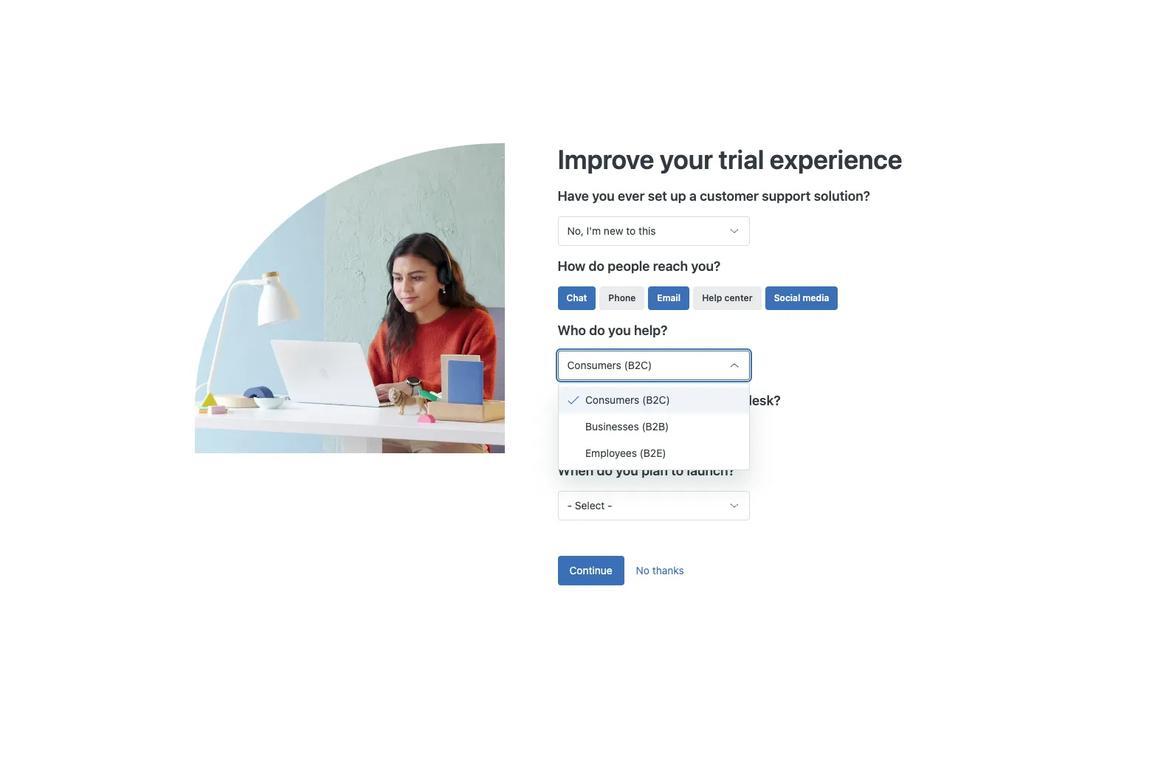 Task type: vqa. For each thing, say whether or not it's contained in the screenshot.
SET
yes



Task type: locate. For each thing, give the bounding box(es) containing it.
social media
[[774, 292, 829, 303]]

consumers
[[567, 359, 622, 371], [586, 394, 640, 406]]

select up "employees"
[[575, 429, 605, 442]]

consumers up businesses
[[586, 394, 640, 406]]

do for how
[[589, 258, 605, 274]]

1 vertical spatial to
[[671, 463, 684, 479]]

(b2c) left will
[[642, 394, 670, 406]]

0 horizontal spatial to
[[626, 224, 636, 237]]

0 vertical spatial consumers (b2c)
[[567, 359, 652, 371]]

- select - up "employees"
[[567, 429, 613, 442]]

- down the when do you plan to launch?
[[608, 499, 613, 512]]

no thanks
[[636, 564, 684, 577]]

you for when
[[616, 463, 639, 479]]

social
[[774, 292, 801, 303]]

how for how many agents will use zendesk?
[[558, 393, 586, 408]]

consumers up many
[[567, 359, 622, 371]]

businesses (b2b)
[[586, 420, 669, 433]]

you down employees (b2e)
[[616, 463, 639, 479]]

use
[[695, 393, 717, 408]]

this
[[639, 224, 656, 237]]

your
[[660, 143, 713, 175]]

0 vertical spatial (b2c)
[[624, 359, 652, 371]]

select down 'when'
[[575, 499, 605, 512]]

do down "employees"
[[597, 463, 613, 479]]

2 - select - from the top
[[567, 499, 613, 512]]

list box
[[558, 383, 750, 470]]

consumers inside 'option'
[[586, 394, 640, 406]]

0 vertical spatial - select -
[[567, 429, 613, 442]]

1 vertical spatial - select -
[[567, 499, 613, 512]]

1 vertical spatial - select - button
[[558, 491, 750, 521]]

0 vertical spatial how
[[558, 258, 586, 274]]

1 how from the top
[[558, 258, 586, 274]]

center
[[725, 292, 753, 303]]

you
[[592, 188, 615, 204], [608, 323, 631, 338], [616, 463, 639, 479]]

0 vertical spatial consumers
[[567, 359, 622, 371]]

1 vertical spatial (b2c)
[[642, 394, 670, 406]]

many
[[589, 393, 623, 408]]

when do you plan to launch?
[[558, 463, 735, 479]]

agents
[[626, 393, 668, 408]]

how
[[558, 258, 586, 274], [558, 393, 586, 408]]

1 vertical spatial consumers (b2c)
[[586, 394, 670, 406]]

who do you help?
[[558, 323, 668, 338]]

how up chat
[[558, 258, 586, 274]]

to right plan
[[671, 463, 684, 479]]

how left many
[[558, 393, 586, 408]]

select
[[575, 429, 605, 442], [575, 499, 605, 512]]

help center button
[[693, 286, 762, 310]]

to
[[626, 224, 636, 237], [671, 463, 684, 479]]

consumers (b2c) down who do you help?
[[567, 359, 652, 371]]

customer service agent wearing a headset and sitting at a desk as balloons float through the air in celebration. image
[[195, 143, 558, 453]]

0 vertical spatial select
[[575, 429, 605, 442]]

consumers (b2c) inside consumers (b2c) popup button
[[567, 359, 652, 371]]

(b2c) up agents
[[624, 359, 652, 371]]

1 - select - from the top
[[567, 429, 613, 442]]

to inside popup button
[[626, 224, 636, 237]]

0 vertical spatial you
[[592, 188, 615, 204]]

0 vertical spatial do
[[589, 258, 605, 274]]

1 - select - button from the top
[[558, 421, 750, 451]]

1 vertical spatial you
[[608, 323, 631, 338]]

0 vertical spatial - select - button
[[558, 421, 750, 451]]

will
[[671, 393, 692, 408]]

you left the "help?"
[[608, 323, 631, 338]]

no
[[636, 564, 650, 577]]

do right who
[[589, 323, 605, 338]]

1 vertical spatial how
[[558, 393, 586, 408]]

help center
[[702, 292, 753, 303]]

2 vertical spatial you
[[616, 463, 639, 479]]

social media button
[[765, 286, 838, 310]]

1 select from the top
[[575, 429, 605, 442]]

chat button
[[558, 286, 596, 310]]

help?
[[634, 323, 668, 338]]

do
[[589, 258, 605, 274], [589, 323, 605, 338], [597, 463, 613, 479]]

you left ever
[[592, 188, 615, 204]]

- select -
[[567, 429, 613, 442], [567, 499, 613, 512]]

media
[[803, 292, 829, 303]]

a
[[690, 188, 697, 204]]

1 vertical spatial do
[[589, 323, 605, 338]]

do for who
[[589, 323, 605, 338]]

do left people
[[589, 258, 605, 274]]

consumers (b2c) up businesses (b2b)
[[586, 394, 670, 406]]

2 select from the top
[[575, 499, 605, 512]]

have you ever set up a customer support solution?
[[558, 188, 870, 204]]

- select - button
[[558, 421, 750, 451], [558, 491, 750, 521]]

(b2c)
[[624, 359, 652, 371], [642, 394, 670, 406]]

(b2b)
[[642, 420, 669, 433]]

(b2c) inside 'option'
[[642, 394, 670, 406]]

to left this
[[626, 224, 636, 237]]

plan
[[642, 463, 668, 479]]

1 vertical spatial consumers
[[586, 394, 640, 406]]

2 how from the top
[[558, 393, 586, 408]]

2 vertical spatial do
[[597, 463, 613, 479]]

employees
[[586, 447, 637, 459]]

- down 'when'
[[567, 499, 572, 512]]

consumers inside popup button
[[567, 359, 622, 371]]

- select - down 'when'
[[567, 499, 613, 512]]

consumers (b2c)
[[567, 359, 652, 371], [586, 394, 670, 406]]

1 vertical spatial select
[[575, 499, 605, 512]]

0 vertical spatial to
[[626, 224, 636, 237]]

-
[[567, 429, 572, 442], [608, 429, 613, 442], [567, 499, 572, 512], [608, 499, 613, 512]]

customer
[[700, 188, 759, 204]]



Task type: describe. For each thing, give the bounding box(es) containing it.
1 horizontal spatial to
[[671, 463, 684, 479]]

improve your trial experience
[[558, 143, 903, 175]]

no,
[[567, 224, 584, 237]]

select for second - select - popup button from the top of the page
[[575, 499, 605, 512]]

phone
[[609, 292, 636, 303]]

new
[[604, 224, 624, 237]]

zendesk?
[[721, 393, 781, 408]]

help
[[702, 292, 722, 303]]

thanks
[[653, 564, 684, 577]]

phone button
[[600, 286, 645, 310]]

list box containing consumers (b2c)
[[558, 383, 750, 470]]

i'm
[[587, 224, 601, 237]]

you for who
[[608, 323, 631, 338]]

how many agents will use zendesk?
[[558, 393, 781, 408]]

chat
[[567, 292, 587, 303]]

consumers (b2c) inside the consumers (b2c) 'option'
[[586, 394, 670, 406]]

reach
[[653, 258, 688, 274]]

up
[[671, 188, 686, 204]]

experience
[[770, 143, 903, 175]]

(b2e)
[[640, 447, 666, 459]]

no, i'm new to this button
[[558, 216, 750, 246]]

no thanks button
[[624, 556, 696, 586]]

2 - select - button from the top
[[558, 491, 750, 521]]

how for how do people reach you?
[[558, 258, 586, 274]]

email
[[657, 292, 681, 303]]

- up 'when'
[[567, 429, 572, 442]]

businesses
[[586, 420, 639, 433]]

solution?
[[814, 188, 870, 204]]

who
[[558, 323, 586, 338]]

employees (b2e) option
[[559, 440, 749, 467]]

continue button
[[558, 556, 624, 586]]

continue
[[570, 564, 613, 577]]

you?
[[691, 258, 721, 274]]

how do people reach you?
[[558, 258, 721, 274]]

improve
[[558, 143, 654, 175]]

consumers (b2c) option
[[559, 387, 749, 413]]

email button
[[649, 286, 690, 310]]

when
[[558, 463, 594, 479]]

select for 2nd - select - popup button from the bottom
[[575, 429, 605, 442]]

ever
[[618, 188, 645, 204]]

businesses (b2b) option
[[559, 413, 749, 440]]

set
[[648, 188, 667, 204]]

have
[[558, 188, 589, 204]]

no, i'm new to this
[[567, 224, 656, 237]]

launch?
[[687, 463, 735, 479]]

(b2c) inside popup button
[[624, 359, 652, 371]]

people
[[608, 258, 650, 274]]

support
[[762, 188, 811, 204]]

do for when
[[597, 463, 613, 479]]

- up "employees"
[[608, 429, 613, 442]]

trial
[[719, 143, 764, 175]]

employees (b2e)
[[586, 447, 666, 459]]

consumers (b2c) button
[[558, 351, 750, 380]]



